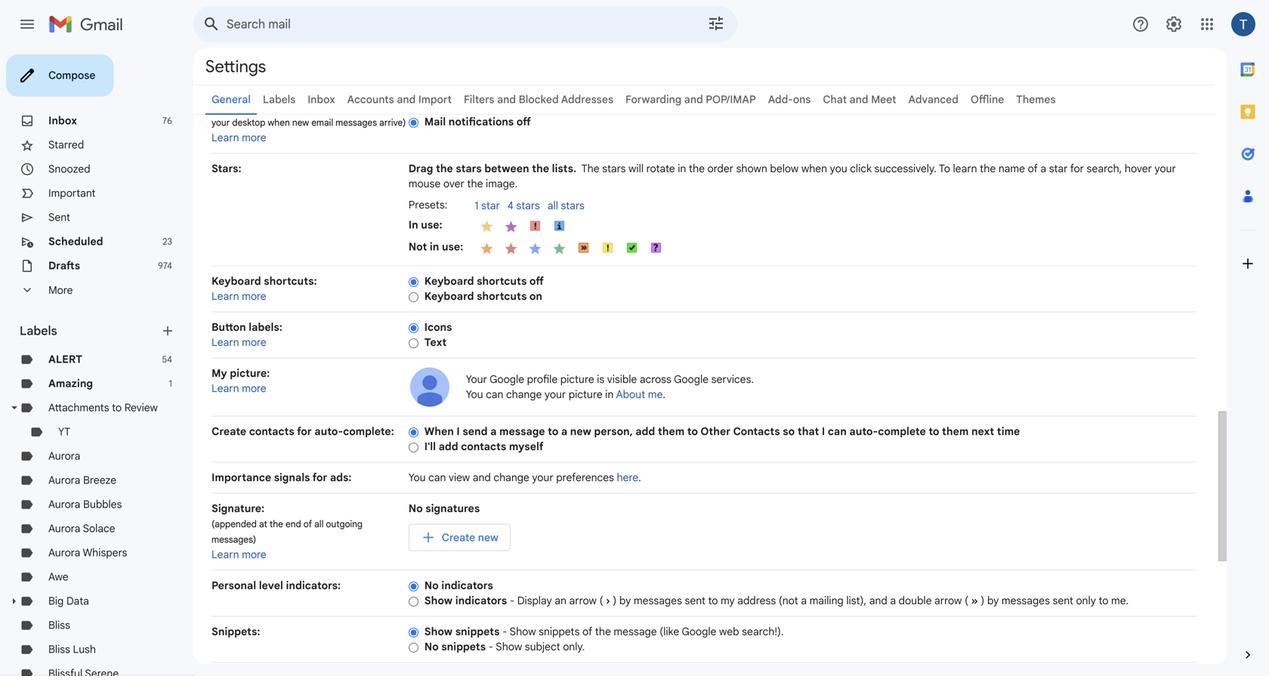 Task type: vqa. For each thing, say whether or not it's contained in the screenshot.
Personal
yes



Task type: locate. For each thing, give the bounding box(es) containing it.
2 aurora from the top
[[48, 474, 80, 487]]

-
[[510, 594, 515, 607], [502, 625, 507, 638], [489, 640, 493, 653]]

stars left will
[[602, 162, 626, 175]]

2 auto- from the left
[[849, 425, 878, 438]]

2 learn from the top
[[212, 290, 239, 303]]

0 vertical spatial notifications
[[339, 102, 390, 113]]

bliss
[[48, 619, 70, 632], [48, 643, 70, 656]]

to inside labels navigation
[[112, 401, 122, 414]]

0 horizontal spatial of
[[304, 519, 312, 530]]

inbox up starred "link"
[[48, 114, 77, 127]]

2 horizontal spatial in
[[678, 162, 686, 175]]

star left 4
[[481, 199, 500, 212]]

on down keyboard shortcuts off
[[529, 290, 542, 303]]

1 vertical spatial new
[[570, 425, 591, 438]]

1 vertical spatial use:
[[442, 240, 463, 253]]

create inside create new button
[[442, 531, 475, 544]]

0 horizontal spatial can
[[428, 471, 446, 484]]

learn
[[212, 131, 239, 144], [212, 290, 239, 303], [212, 336, 239, 349], [212, 382, 239, 395], [212, 548, 239, 561]]

1 horizontal spatial new
[[478, 531, 498, 544]]

2 horizontal spatial can
[[828, 425, 847, 438]]

arrow left »
[[935, 594, 962, 607]]

auto-
[[314, 425, 343, 438], [849, 425, 878, 438]]

1 vertical spatial indicators
[[455, 594, 507, 607]]

0 horizontal spatial messages
[[336, 117, 377, 128]]

more inside my picture: learn more
[[242, 382, 266, 395]]

1 star link
[[475, 199, 507, 214]]

for left search,
[[1070, 162, 1084, 175]]

0 vertical spatial change
[[506, 388, 542, 401]]

1 vertical spatial message
[[614, 625, 657, 638]]

shown
[[736, 162, 767, 175]]

- up "no snippets - show subject only."
[[502, 625, 507, 638]]

1 sent from the left
[[685, 594, 705, 607]]

over
[[443, 177, 464, 190]]

the right at
[[270, 519, 283, 530]]

picture left is
[[560, 373, 594, 386]]

inbox up the email
[[308, 93, 335, 106]]

3 learn more link from the top
[[212, 336, 266, 349]]

1 horizontal spatial (
[[965, 594, 968, 607]]

and
[[397, 93, 416, 106], [497, 93, 516, 106], [684, 93, 703, 106], [850, 93, 868, 106], [473, 471, 491, 484], [869, 594, 887, 607]]

of inside signature: (appended at the end of all outgoing messages) learn more
[[304, 519, 312, 530]]

in right not
[[430, 240, 439, 253]]

more inside keyboard shortcuts: learn more
[[242, 290, 266, 303]]

by right the ›
[[619, 594, 631, 607]]

learn down desktop
[[212, 131, 239, 144]]

is
[[597, 373, 605, 386]]

2 more from the top
[[242, 290, 266, 303]]

2 learn more link from the top
[[212, 290, 266, 303]]

keyboard for keyboard shortcuts off
[[424, 275, 474, 288]]

2 vertical spatial no
[[424, 640, 439, 653]]

1 vertical spatial all
[[314, 519, 324, 530]]

when for new
[[268, 117, 290, 128]]

between
[[484, 162, 529, 175]]

1 horizontal spatial for
[[313, 471, 327, 484]]

0 horizontal spatial auto-
[[314, 425, 343, 438]]

you down the i'll add contacts myself option
[[409, 471, 426, 484]]

snippets up "no snippets - show subject only."
[[455, 625, 500, 638]]

0 vertical spatial contacts
[[249, 425, 294, 438]]

attachments
[[48, 401, 109, 414]]

) right »
[[981, 594, 985, 607]]

send
[[463, 425, 488, 438]]

1 horizontal spatial message
[[614, 625, 657, 638]]

me.
[[1111, 594, 1129, 607]]

1 i from the left
[[457, 425, 460, 438]]

2 bliss from the top
[[48, 643, 70, 656]]

1 vertical spatial when
[[801, 162, 827, 175]]

add down when
[[439, 440, 458, 453]]

more inside the (allows gmail to display popup notifications on your desktop when new email messages arrive) learn more
[[242, 131, 266, 144]]

can left view
[[428, 471, 446, 484]]

i right that
[[822, 425, 825, 438]]

1 horizontal spatial auto-
[[849, 425, 878, 438]]

and left "pop/imap"
[[684, 93, 703, 106]]

2 sent from the left
[[1053, 594, 1073, 607]]

snippets for show snippets of the message (like google web search!).
[[455, 625, 500, 638]]

1 them from the left
[[658, 425, 685, 438]]

stars:
[[212, 162, 241, 175]]

and for filters
[[497, 93, 516, 106]]

keyboard inside keyboard shortcuts: learn more
[[212, 275, 261, 288]]

when down display
[[268, 117, 290, 128]]

star
[[1049, 162, 1068, 175], [481, 199, 500, 212]]

- left display
[[510, 594, 515, 607]]

learn inside button labels: learn more
[[212, 336, 239, 349]]

0 horizontal spatial i
[[457, 425, 460, 438]]

1 vertical spatial bliss
[[48, 643, 70, 656]]

1 inside labels navigation
[[169, 378, 172, 389]]

0 horizontal spatial new
[[292, 117, 309, 128]]

1 bliss from the top
[[48, 619, 70, 632]]

bliss lush
[[48, 643, 96, 656]]

( left the ›
[[599, 594, 603, 607]]

by
[[619, 594, 631, 607], [987, 594, 999, 607]]

0 horizontal spatial notifications
[[339, 102, 390, 113]]

1 vertical spatial in
[[430, 240, 439, 253]]

a inside the stars will rotate in the order shown below when you click successively. to learn the name of a star for search, hover your mouse over the image.
[[1041, 162, 1046, 175]]

5 aurora from the top
[[48, 546, 80, 559]]

subject
[[525, 640, 560, 653]]

your inside your google profile picture is visible across google services. you can change your picture in about me .
[[545, 388, 566, 401]]

1 horizontal spatial -
[[502, 625, 507, 638]]

learn up button
[[212, 290, 239, 303]]

1 shortcuts from the top
[[477, 275, 527, 288]]

for left ads:
[[313, 471, 327, 484]]

learn more link down picture:
[[212, 382, 266, 395]]

inbox link up starred "link"
[[48, 114, 77, 127]]

1 more from the top
[[242, 131, 266, 144]]

in inside your google profile picture is visible across google services. you can change your picture in about me .
[[605, 388, 614, 401]]

when inside the stars will rotate in the order shown below when you click successively. to learn the name of a star for search, hover your mouse over the image.
[[801, 162, 827, 175]]

use: right the in
[[421, 218, 442, 232]]

2 vertical spatial for
[[313, 471, 327, 484]]

keyboard shortcuts: learn more
[[212, 275, 317, 303]]

1 horizontal spatial 1
[[475, 199, 479, 212]]

1 horizontal spatial star
[[1049, 162, 1068, 175]]

0 vertical spatial when
[[268, 117, 290, 128]]

button
[[212, 321, 246, 334]]

notifications inside the (allows gmail to display popup notifications on your desktop when new email messages arrive) learn more
[[339, 102, 390, 113]]

general
[[212, 93, 251, 106]]

learn inside keyboard shortcuts: learn more
[[212, 290, 239, 303]]

compose
[[48, 69, 96, 82]]

here link
[[617, 471, 638, 484]]

labels navigation
[[0, 48, 193, 676]]

0 horizontal spatial (
[[599, 594, 603, 607]]

0 vertical spatial star
[[1049, 162, 1068, 175]]

1 learn from the top
[[212, 131, 239, 144]]

shortcuts up keyboard shortcuts on
[[477, 275, 527, 288]]

2 horizontal spatial messages
[[1002, 594, 1050, 607]]

None search field
[[193, 6, 737, 42]]

0 vertical spatial labels
[[263, 93, 296, 106]]

2 ) from the left
[[981, 594, 985, 607]]

labels for the labels link
[[263, 93, 296, 106]]

new down display
[[292, 117, 309, 128]]

on
[[392, 102, 403, 113], [529, 290, 542, 303]]

2 horizontal spatial for
[[1070, 162, 1084, 175]]

0 horizontal spatial in
[[430, 240, 439, 253]]

I'll add contacts myself radio
[[409, 442, 418, 453]]

gmail image
[[48, 9, 131, 39]]

indicators
[[441, 579, 493, 592], [455, 594, 507, 607]]

tab list
[[1227, 48, 1269, 622]]

the stars will rotate in the order shown below when you click successively. to learn the name of a star for search, hover your mouse over the image.
[[409, 162, 1176, 190]]

message up myself
[[499, 425, 545, 438]]

importance
[[212, 471, 271, 484]]

5 more from the top
[[242, 548, 266, 561]]

arrow
[[569, 594, 597, 607], [935, 594, 962, 607]]

0 horizontal spatial 1
[[169, 378, 172, 389]]

1 by from the left
[[619, 594, 631, 607]]

create contacts for auto-complete:
[[212, 425, 394, 438]]

new down signatures
[[478, 531, 498, 544]]

important link
[[48, 187, 96, 200]]

4 aurora from the top
[[48, 522, 80, 535]]

- for display an arrow (
[[510, 594, 515, 607]]

a
[[1041, 162, 1046, 175], [490, 425, 497, 438], [561, 425, 567, 438], [801, 594, 807, 607], [890, 594, 896, 607]]

0 vertical spatial inbox
[[308, 93, 335, 106]]

aurora for aurora whispers
[[48, 546, 80, 559]]

learn more link for button
[[212, 336, 266, 349]]

0 horizontal spatial on
[[392, 102, 403, 113]]

0 vertical spatial of
[[1028, 162, 1038, 175]]

1 vertical spatial for
[[297, 425, 312, 438]]

aurora for aurora breeze
[[48, 474, 80, 487]]

aurora up awe link
[[48, 546, 80, 559]]

create down signatures
[[442, 531, 475, 544]]

0 horizontal spatial add
[[439, 440, 458, 453]]

a right name
[[1041, 162, 1046, 175]]

( left »
[[965, 594, 968, 607]]

show up "no snippets - show subject only."
[[510, 625, 536, 638]]

messages down "accounts"
[[336, 117, 377, 128]]

add-ons link
[[768, 93, 811, 106]]

1 vertical spatial you
[[409, 471, 426, 484]]

contacts up importance signals for ads:
[[249, 425, 294, 438]]

1 horizontal spatial of
[[582, 625, 592, 638]]

attachments to review
[[48, 401, 158, 414]]

big data link
[[48, 595, 89, 608]]

your down myself
[[532, 471, 553, 484]]

4 learn from the top
[[212, 382, 239, 395]]

when
[[268, 117, 290, 128], [801, 162, 827, 175]]

2 ( from the left
[[965, 594, 968, 607]]

your down (allows
[[212, 117, 230, 128]]

and right list),
[[869, 594, 887, 607]]

yt
[[58, 425, 70, 439]]

display
[[279, 102, 308, 113]]

(allows
[[212, 102, 240, 113]]

1 horizontal spatial them
[[942, 425, 969, 438]]

keyboard
[[212, 275, 261, 288], [424, 275, 474, 288], [424, 290, 474, 303]]

0 vertical spatial you
[[466, 388, 483, 401]]

to left my
[[708, 594, 718, 607]]

learn inside my picture: learn more
[[212, 382, 239, 395]]

0 vertical spatial on
[[392, 102, 403, 113]]

of inside the stars will rotate in the order shown below when you click successively. to learn the name of a star for search, hover your mouse over the image.
[[1028, 162, 1038, 175]]

the right learn in the right of the page
[[980, 162, 996, 175]]

0 vertical spatial message
[[499, 425, 545, 438]]

1 horizontal spatial inbox
[[308, 93, 335, 106]]

double
[[899, 594, 932, 607]]

web
[[719, 625, 739, 638]]

messages
[[336, 117, 377, 128], [634, 594, 682, 607], [1002, 594, 1050, 607]]

Mail notifications off radio
[[409, 117, 418, 128]]

change
[[506, 388, 542, 401], [494, 471, 529, 484]]

1 vertical spatial notifications
[[449, 115, 514, 128]]

drag
[[409, 162, 433, 175]]

in inside the stars will rotate in the order shown below when you click successively. to learn the name of a star for search, hover your mouse over the image.
[[678, 162, 686, 175]]

1 horizontal spatial labels
[[263, 93, 296, 106]]

gmail
[[242, 102, 266, 113]]

change inside your google profile picture is visible across google services. you can change your picture in about me .
[[506, 388, 542, 401]]

1 horizontal spatial in
[[605, 388, 614, 401]]

aurora down yt link
[[48, 449, 80, 463]]

inbox link up the email
[[308, 93, 335, 106]]

of for show snippets - show snippets of the message (like google web search!).
[[582, 625, 592, 638]]

services.
[[711, 373, 754, 386]]

to right the complete on the bottom right of page
[[929, 425, 939, 438]]

1 learn more link from the top
[[212, 131, 266, 144]]

1 vertical spatial off
[[529, 275, 544, 288]]

0 vertical spatial use:
[[421, 218, 442, 232]]

by right »
[[987, 594, 999, 607]]

of up only.
[[582, 625, 592, 638]]

) right the ›
[[613, 594, 617, 607]]

use: right not
[[442, 240, 463, 253]]

your right hover
[[1155, 162, 1176, 175]]

themes link
[[1016, 93, 1056, 106]]

aurora bubbles
[[48, 498, 122, 511]]

about me link
[[616, 388, 663, 401]]

- left subject
[[489, 640, 493, 653]]

3 learn from the top
[[212, 336, 239, 349]]

your
[[212, 117, 230, 128], [1155, 162, 1176, 175], [545, 388, 566, 401], [532, 471, 553, 484]]

0 vertical spatial -
[[510, 594, 515, 607]]

them left next
[[942, 425, 969, 438]]

messages right »
[[1002, 594, 1050, 607]]

whispers
[[83, 546, 127, 559]]

aurora down aurora bubbles
[[48, 522, 80, 535]]

a right (not
[[801, 594, 807, 607]]

no left signatures
[[409, 502, 423, 515]]

more inside button labels: learn more
[[242, 336, 266, 349]]

messages up (like
[[634, 594, 682, 607]]

for
[[1070, 162, 1084, 175], [297, 425, 312, 438], [313, 471, 327, 484]]

learn for my
[[212, 382, 239, 395]]

2 horizontal spatial -
[[510, 594, 515, 607]]

2 shortcuts from the top
[[477, 290, 527, 303]]

When I send a message to a new person, add them to Other Contacts so that I can auto-complete to them next time radio
[[409, 427, 418, 438]]

1 vertical spatial star
[[481, 199, 500, 212]]

keyboard for keyboard shortcuts on
[[424, 290, 474, 303]]

off up keyboard shortcuts on
[[529, 275, 544, 288]]

settings
[[205, 56, 266, 77]]

1 aurora from the top
[[48, 449, 80, 463]]

to left me.
[[1099, 594, 1109, 607]]

0 vertical spatial for
[[1070, 162, 1084, 175]]

off down filters and blocked addresses "link"
[[517, 115, 531, 128]]

1 vertical spatial inbox link
[[48, 114, 77, 127]]

labels for labels heading
[[20, 323, 57, 338]]

4 learn more link from the top
[[212, 382, 266, 395]]

1 horizontal spatial i
[[822, 425, 825, 438]]

arrive)
[[379, 117, 406, 128]]

1 for 1 star 4 stars all stars
[[475, 199, 479, 212]]

sent left my
[[685, 594, 705, 607]]

0 horizontal spatial them
[[658, 425, 685, 438]]

No snippets radio
[[409, 642, 418, 653]]

learn more link for my
[[212, 382, 266, 395]]

of right name
[[1028, 162, 1038, 175]]

of for signature: (appended at the end of all outgoing messages) learn more
[[304, 519, 312, 530]]

here
[[617, 471, 638, 484]]

auto- right that
[[849, 425, 878, 438]]

0 horizontal spatial when
[[268, 117, 290, 128]]

importance signals for ads:
[[212, 471, 352, 484]]

your
[[466, 373, 487, 386]]

0 vertical spatial picture
[[560, 373, 594, 386]]

0 vertical spatial in
[[678, 162, 686, 175]]

image.
[[486, 177, 518, 190]]

0 vertical spatial all
[[547, 199, 558, 212]]

1 vertical spatial 1
[[169, 378, 172, 389]]

complete:
[[343, 425, 394, 438]]

1 vertical spatial create
[[442, 531, 475, 544]]

more down picture:
[[242, 382, 266, 395]]

to right gmail
[[268, 102, 276, 113]]

2 vertical spatial can
[[428, 471, 446, 484]]

when inside the (allows gmail to display popup notifications on your desktop when new email messages arrive) learn more
[[268, 117, 290, 128]]

can down the your
[[486, 388, 503, 401]]

amazing
[[48, 377, 93, 390]]

arrow right an
[[569, 594, 597, 607]]

. down across
[[663, 388, 666, 401]]

all down lists.
[[547, 199, 558, 212]]

filters and blocked addresses link
[[464, 93, 613, 106]]

5 learn from the top
[[212, 548, 239, 561]]

learn inside the (allows gmail to display popup notifications on your desktop when new email messages arrive) learn more
[[212, 131, 239, 144]]

bliss down 'bliss' link
[[48, 643, 70, 656]]

3 aurora from the top
[[48, 498, 80, 511]]

aurora for aurora bubbles
[[48, 498, 80, 511]]

0 vertical spatial shortcuts
[[477, 275, 527, 288]]

picture down is
[[569, 388, 603, 401]]

messages)
[[212, 534, 256, 545]]

1 horizontal spatial can
[[486, 388, 503, 401]]

i
[[457, 425, 460, 438], [822, 425, 825, 438]]

0 vertical spatial add
[[636, 425, 655, 438]]

1 horizontal spatial contacts
[[461, 440, 506, 453]]

when left you
[[801, 162, 827, 175]]

aurora for aurora solace
[[48, 522, 80, 535]]

1 vertical spatial can
[[828, 425, 847, 438]]

0 vertical spatial off
[[517, 115, 531, 128]]

only.
[[563, 640, 585, 653]]

»
[[971, 594, 978, 607]]

0 horizontal spatial inbox link
[[48, 114, 77, 127]]

aurora solace
[[48, 522, 115, 535]]

aurora link
[[48, 449, 80, 463]]

in right rotate
[[678, 162, 686, 175]]

important
[[48, 187, 96, 200]]

on inside the (allows gmail to display popup notifications on your desktop when new email messages arrive) learn more
[[392, 102, 403, 113]]

labels up alert link on the left of page
[[20, 323, 57, 338]]

advanced
[[908, 93, 959, 106]]

1 horizontal spatial inbox link
[[308, 93, 335, 106]]

. right preferences
[[638, 471, 641, 484]]

Keyboard shortcuts on radio
[[409, 291, 418, 303]]

0 horizontal spatial inbox
[[48, 114, 77, 127]]

in down visible
[[605, 388, 614, 401]]

more inside signature: (appended at the end of all outgoing messages) learn more
[[242, 548, 266, 561]]

i left send
[[457, 425, 460, 438]]

4 more from the top
[[242, 382, 266, 395]]

scheduled link
[[48, 235, 103, 248]]

sent left only
[[1053, 594, 1073, 607]]

shortcuts:
[[264, 275, 317, 288]]

1 horizontal spatial )
[[981, 594, 985, 607]]

on up arrive)
[[392, 102, 403, 113]]

you
[[466, 388, 483, 401], [409, 471, 426, 484]]

3 more from the top
[[242, 336, 266, 349]]

show left subject
[[496, 640, 522, 653]]

snippets for show subject only.
[[441, 640, 486, 653]]

2 vertical spatial new
[[478, 531, 498, 544]]

76
[[162, 115, 172, 127]]

drafts
[[48, 259, 80, 272]]

2 arrow from the left
[[935, 594, 962, 607]]

icons
[[424, 321, 452, 334]]

more button
[[0, 278, 181, 302]]

show
[[424, 594, 453, 607], [424, 625, 453, 638], [510, 625, 536, 638], [496, 640, 522, 653]]

1 vertical spatial shortcuts
[[477, 290, 527, 303]]

1 vertical spatial -
[[502, 625, 507, 638]]

0 vertical spatial .
[[663, 388, 666, 401]]

more up labels:
[[242, 290, 266, 303]]

change down myself
[[494, 471, 529, 484]]

review
[[124, 401, 158, 414]]

snippets:
[[212, 625, 260, 638]]

off for mail notifications off
[[517, 115, 531, 128]]

keyboard up icons
[[424, 290, 474, 303]]

1 horizontal spatial sent
[[1053, 594, 1073, 607]]

notifications up arrive)
[[339, 102, 390, 113]]

aurora down aurora link
[[48, 474, 80, 487]]

0 vertical spatial new
[[292, 117, 309, 128]]

labels inside navigation
[[20, 323, 57, 338]]

0 vertical spatial bliss
[[48, 619, 70, 632]]

0 horizontal spatial labels
[[20, 323, 57, 338]]

0 vertical spatial indicators
[[441, 579, 493, 592]]

0 horizontal spatial by
[[619, 594, 631, 607]]

all left outgoing
[[314, 519, 324, 530]]

for for importance signals for ads:
[[313, 471, 327, 484]]

no
[[409, 502, 423, 515], [424, 579, 439, 592], [424, 640, 439, 653]]

0 horizontal spatial all
[[314, 519, 324, 530]]

learn down messages)
[[212, 548, 239, 561]]

1 vertical spatial of
[[304, 519, 312, 530]]

list),
[[846, 594, 867, 607]]

not in use:
[[409, 240, 463, 253]]



Task type: describe. For each thing, give the bounding box(es) containing it.
aurora whispers
[[48, 546, 127, 559]]

more for shortcuts:
[[242, 290, 266, 303]]

ads:
[[330, 471, 352, 484]]

across
[[640, 373, 671, 386]]

show right show snippets option
[[424, 625, 453, 638]]

the
[[581, 162, 600, 175]]

to
[[939, 162, 950, 175]]

awe
[[48, 570, 68, 584]]

the right over
[[467, 177, 483, 190]]

accounts
[[347, 93, 394, 106]]

(not
[[779, 594, 798, 607]]

preferences
[[556, 471, 614, 484]]

1 arrow from the left
[[569, 594, 597, 607]]

no indicators
[[424, 579, 493, 592]]

(like
[[660, 625, 679, 638]]

you inside your google profile picture is visible across google services. you can change your picture in about me .
[[466, 388, 483, 401]]

lists.
[[552, 162, 576, 175]]

attachments to review link
[[48, 401, 158, 414]]

my picture: learn more
[[212, 367, 270, 395]]

the left lists.
[[532, 162, 549, 175]]

i'll
[[424, 440, 436, 453]]

Search mail text field
[[227, 17, 665, 32]]

the down the ›
[[595, 625, 611, 638]]

23
[[163, 236, 172, 247]]

the inside signature: (appended at the end of all outgoing messages) learn more
[[270, 519, 283, 530]]

labels heading
[[20, 323, 160, 338]]

1 for 1
[[169, 378, 172, 389]]

. inside your google profile picture is visible across google services. you can change your picture in about me .
[[663, 388, 666, 401]]

no signatures
[[409, 502, 480, 515]]

forwarding
[[626, 93, 682, 106]]

learn more link for keyboard
[[212, 290, 266, 303]]

for inside the stars will rotate in the order shown below when you click successively. to learn the name of a star for search, hover your mouse over the image.
[[1070, 162, 1084, 175]]

themes
[[1016, 93, 1056, 106]]

successively.
[[874, 162, 937, 175]]

my
[[721, 594, 735, 607]]

your inside the (allows gmail to display popup notifications on your desktop when new email messages arrive) learn more
[[212, 117, 230, 128]]

contacts
[[733, 425, 780, 438]]

0 horizontal spatial message
[[499, 425, 545, 438]]

0 horizontal spatial .
[[638, 471, 641, 484]]

mailing
[[810, 594, 844, 607]]

when i send a message to a new person, add them to other contacts so that i can auto-complete to them next time
[[424, 425, 1020, 438]]

aurora whispers link
[[48, 546, 127, 559]]

create for create contacts for auto-complete:
[[212, 425, 246, 438]]

drag the stars between the lists.
[[409, 162, 576, 175]]

labels:
[[249, 321, 282, 334]]

1 vertical spatial contacts
[[461, 440, 506, 453]]

an
[[555, 594, 567, 607]]

bliss link
[[48, 619, 70, 632]]

Show snippets radio
[[409, 627, 418, 638]]

1 horizontal spatial all
[[547, 199, 558, 212]]

accounts and import
[[347, 93, 452, 106]]

a left double
[[890, 594, 896, 607]]

›
[[606, 594, 610, 607]]

new inside button
[[478, 531, 498, 544]]

and right view
[[473, 471, 491, 484]]

google right across
[[674, 373, 709, 386]]

settings image
[[1165, 15, 1183, 33]]

meet
[[871, 93, 896, 106]]

starred link
[[48, 138, 84, 151]]

stars inside the stars will rotate in the order shown below when you click successively. to learn the name of a star for search, hover your mouse over the image.
[[602, 162, 626, 175]]

profile
[[527, 373, 558, 386]]

4 stars link
[[507, 199, 547, 214]]

(appended
[[212, 519, 257, 530]]

hover
[[1125, 162, 1152, 175]]

mail
[[424, 115, 446, 128]]

presets:
[[409, 198, 447, 212]]

indicators:
[[286, 579, 341, 592]]

pop/imap
[[706, 93, 756, 106]]

me
[[648, 388, 663, 401]]

your google profile picture is visible across google services. you can change your picture in about me .
[[466, 373, 754, 401]]

text
[[424, 336, 447, 349]]

learn
[[953, 162, 977, 175]]

- for show snippets of the message (like google web search!).
[[502, 625, 507, 638]]

end
[[286, 519, 301, 530]]

bliss for 'bliss' link
[[48, 619, 70, 632]]

indicators for no
[[441, 579, 493, 592]]

0 vertical spatial inbox link
[[308, 93, 335, 106]]

show snippets - show snippets of the message (like google web search!).
[[424, 625, 784, 638]]

1 horizontal spatial notifications
[[449, 115, 514, 128]]

off for keyboard shortcuts off
[[529, 275, 544, 288]]

snippets up only.
[[539, 625, 580, 638]]

stars right 4
[[516, 199, 540, 212]]

advanced search options image
[[701, 8, 731, 39]]

stars down lists.
[[561, 199, 585, 212]]

google right the your
[[490, 373, 524, 386]]

the left order
[[689, 162, 705, 175]]

keyboard for keyboard shortcuts: learn more
[[212, 275, 261, 288]]

visible
[[607, 373, 637, 386]]

new inside the (allows gmail to display popup notifications on your desktop when new email messages arrive) learn more
[[292, 117, 309, 128]]

amazing link
[[48, 377, 93, 390]]

No indicators radio
[[409, 581, 418, 592]]

time
[[997, 425, 1020, 438]]

1 vertical spatial change
[[494, 471, 529, 484]]

to down profile at bottom left
[[548, 425, 558, 438]]

button labels: learn more
[[212, 321, 282, 349]]

create for create new
[[442, 531, 475, 544]]

for for create contacts for auto-complete:
[[297, 425, 312, 438]]

lush
[[73, 643, 96, 656]]

and for chat
[[850, 93, 868, 106]]

indicators for show
[[455, 594, 507, 607]]

below
[[770, 162, 799, 175]]

support image
[[1132, 15, 1150, 33]]

add-
[[768, 93, 793, 106]]

signature:
[[212, 502, 265, 515]]

alert link
[[48, 353, 82, 366]]

1 horizontal spatial messages
[[634, 594, 682, 607]]

snoozed link
[[48, 162, 90, 176]]

labels link
[[263, 93, 296, 106]]

stars up over
[[456, 162, 482, 175]]

your inside the stars will rotate in the order shown below when you click successively. to learn the name of a star for search, hover your mouse over the image.
[[1155, 162, 1176, 175]]

desktop
[[232, 117, 265, 128]]

2 them from the left
[[942, 425, 969, 438]]

the up over
[[436, 162, 453, 175]]

and for accounts
[[397, 93, 416, 106]]

ons
[[793, 93, 811, 106]]

picture image
[[409, 366, 451, 408]]

1 ( from the left
[[599, 594, 603, 607]]

2 i from the left
[[822, 425, 825, 438]]

1 ) from the left
[[613, 594, 617, 607]]

bliss for bliss lush
[[48, 643, 70, 656]]

show right show indicators radio
[[424, 594, 453, 607]]

accounts and import link
[[347, 93, 452, 106]]

and for forwarding
[[684, 93, 703, 106]]

add-ons
[[768, 93, 811, 106]]

5 learn more link from the top
[[212, 548, 266, 561]]

0 horizontal spatial you
[[409, 471, 426, 484]]

learn inside signature: (appended at the end of all outgoing messages) learn more
[[212, 548, 239, 561]]

2 by from the left
[[987, 594, 999, 607]]

outgoing
[[326, 519, 363, 530]]

name
[[999, 162, 1025, 175]]

974
[[158, 260, 172, 272]]

all inside signature: (appended at the end of all outgoing messages) learn more
[[314, 519, 324, 530]]

learn for button
[[212, 336, 239, 349]]

star inside the stars will rotate in the order shown below when you click successively. to learn the name of a star for search, hover your mouse over the image.
[[1049, 162, 1068, 175]]

messages inside the (allows gmail to display popup notifications on your desktop when new email messages arrive) learn more
[[336, 117, 377, 128]]

1 vertical spatial picture
[[569, 388, 603, 401]]

big
[[48, 595, 64, 608]]

Icons radio
[[409, 322, 418, 334]]

shortcuts for off
[[477, 275, 527, 288]]

1 auto- from the left
[[314, 425, 343, 438]]

to left the "other"
[[687, 425, 698, 438]]

yt link
[[58, 425, 70, 439]]

solace
[[83, 522, 115, 535]]

1 horizontal spatial on
[[529, 290, 542, 303]]

google right (like
[[682, 625, 716, 638]]

to inside the (allows gmail to display popup notifications on your desktop when new email messages arrive) learn more
[[268, 102, 276, 113]]

0 horizontal spatial star
[[481, 199, 500, 212]]

search mail image
[[198, 11, 225, 38]]

Keyboard shortcuts off radio
[[409, 276, 418, 288]]

- for show subject only.
[[489, 640, 493, 653]]

show indicators - display an arrow ( › ) by messages sent to my address (not a mailing list), and a double arrow ( » ) by messages sent only to me.
[[424, 594, 1129, 607]]

inbox inside labels navigation
[[48, 114, 77, 127]]

a left person,
[[561, 425, 567, 438]]

starred
[[48, 138, 84, 151]]

Show indicators radio
[[409, 596, 418, 607]]

my
[[212, 367, 227, 380]]

aurora for aurora link
[[48, 449, 80, 463]]

learn for keyboard
[[212, 290, 239, 303]]

shortcuts for on
[[477, 290, 527, 303]]

i'll add contacts myself
[[424, 440, 544, 453]]

create new button
[[409, 524, 511, 551]]

learn more link for (allows
[[212, 131, 266, 144]]

all stars link
[[547, 199, 592, 214]]

compose button
[[6, 54, 114, 97]]

awe link
[[48, 570, 68, 584]]

a up i'll add contacts myself at bottom left
[[490, 425, 497, 438]]

1 vertical spatial add
[[439, 440, 458, 453]]

not
[[409, 240, 427, 253]]

1 horizontal spatial add
[[636, 425, 655, 438]]

no for no indicators
[[424, 579, 439, 592]]

rotate
[[646, 162, 675, 175]]

main menu image
[[18, 15, 36, 33]]

when for you
[[801, 162, 827, 175]]

more for picture:
[[242, 382, 266, 395]]

no for no signatures
[[409, 502, 423, 515]]

can inside your google profile picture is visible across google services. you can change your picture in about me .
[[486, 388, 503, 401]]

no snippets - show subject only.
[[424, 640, 585, 653]]

Text radio
[[409, 338, 418, 349]]

more for labels:
[[242, 336, 266, 349]]

person,
[[594, 425, 633, 438]]



